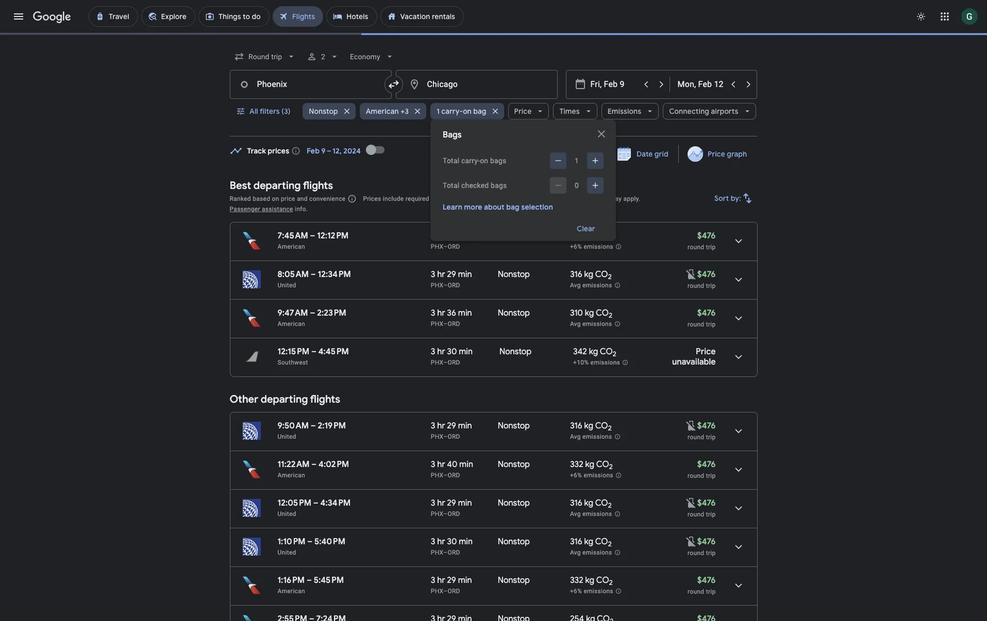 Task type: locate. For each thing, give the bounding box(es) containing it.
6 phx from the top
[[431, 472, 444, 480]]

$476 left flight details. leaves phoenix sky harbor international airport at 2:55 pm on friday, february 9 and arrives at o'hare international airport at 7:24 pm on friday, february 9. icon
[[698, 460, 716, 470]]

leaves phoenix sky harbor international airport at 8:19 pm on friday, february 9 and arrives at o'hare international airport at 12:49 am on saturday, february 10. element
[[278, 537, 354, 548]]

476 us dollars text field left flight details. leaves phoenix sky harbor international airport at 11:22 am on friday, february 9 and arrives at o'hare international airport at 4:02 pm on friday, february 9. icon
[[698, 308, 716, 319]]

kg inside 316 kg co 2
[[585, 576, 594, 586]]

round left flight details. leaves phoenix sky harbor international airport at 7:45 am on friday, february 9 and arrives at o'hare international airport at 12:12 pm on friday, february 9. image
[[688, 244, 705, 251]]

1 3 hr 29 min phx – ord from the top
[[431, 421, 472, 441]]

2:55 pm – 7:24 pm american
[[278, 460, 346, 480]]

kg for 7:24 pm
[[586, 460, 595, 470]]

2 horizontal spatial on
[[480, 157, 489, 165]]

3 for 2:23 pm
[[431, 270, 435, 280]]

kg down -19% emissions
[[586, 499, 595, 509]]

american inside the 11:22 am – 4:02 pm american
[[278, 321, 305, 328]]

times button
[[554, 99, 598, 124]]

3 476 us dollars text field from the top
[[698, 537, 716, 548]]

3 total duration 3 hr 29 min. element from the top
[[431, 576, 498, 588]]

1 horizontal spatial fees
[[596, 195, 608, 203]]

price inside button
[[708, 150, 726, 159]]

american down 6:19 pm
[[278, 511, 305, 518]]

hr for 2:23 pm
[[437, 270, 445, 280]]

trip left flight details. leaves phoenix sky harbor international airport at 9:47 am on friday, february 9 and arrives at o'hare international airport at 2:23 pm on friday, february 9. icon
[[706, 283, 716, 290]]

avg emissions for 3 hr 30 min
[[570, 550, 612, 557]]

flight details. leaves phoenix sky harbor international airport at 9:47 am on friday, february 9 and arrives at o'hare international airport at 2:23 pm on friday, february 9. image
[[726, 268, 751, 292]]

2 vertical spatial price
[[696, 347, 716, 357]]

bag left may in the right of the page
[[583, 195, 594, 203]]

0 horizontal spatial and
[[297, 195, 308, 203]]

2 $476 round trip from the top
[[688, 270, 716, 290]]

2 vertical spatial 29
[[447, 576, 456, 586]]

0 vertical spatial flights
[[303, 179, 333, 192]]

Departure time: 8:19 PM. text field
[[278, 537, 306, 548]]

$476 round trip
[[688, 231, 716, 251], [688, 270, 716, 290], [688, 308, 716, 329], [688, 421, 716, 441], [688, 460, 716, 480], [688, 499, 716, 519], [688, 537, 716, 557]]

+6% for 3 hr 40 min
[[570, 321, 582, 328]]

332 down the 19%
[[570, 499, 584, 509]]

kg right 316
[[585, 576, 594, 586]]

310 kg co 2
[[570, 270, 613, 282], [570, 537, 613, 549]]

trip left flight details. leaves phoenix sky harbor international airport at 11:22 am on friday, february 9 and arrives at o'hare international airport at 4:02 pm on friday, february 9. icon
[[706, 321, 716, 329]]

phx for 10:47 pm
[[431, 511, 444, 518]]

Departure time: 1:16 PM. text field
[[278, 421, 305, 432]]

american for 12:12 pm
[[278, 243, 305, 251]]

phx inside 3 hr 28 min phx – ord
[[431, 511, 444, 518]]

3 phx from the top
[[431, 321, 444, 328]]

ord for 5:45 pm
[[448, 434, 460, 441]]

$476 round trip left flight details. leaves phoenix sky harbor international airport at 9:47 am on friday, february 9 and arrives at o'hare international airport at 2:23 pm on friday, february 9. icon
[[688, 270, 716, 290]]

change appearance image
[[909, 4, 934, 29]]

swap origin and destination. image
[[388, 78, 400, 91]]

636 us dollars text field left flight details. leaves phoenix sky harbor international airport at 8:05 am on friday, february 9 and arrives at o'hare international airport at 12:34 pm on friday, february 9. image
[[697, 576, 716, 586]]

254 kg co 2
[[570, 460, 614, 472]]

2 476 us dollars text field from the top
[[698, 460, 716, 470]]

american down 8:19 pm
[[278, 550, 305, 557]]

3 inside 3 hr 28 min phx – ord
[[431, 499, 435, 509]]

– inside 6:19 pm – 10:47 pm american
[[308, 499, 313, 509]]

1 phx from the top
[[431, 243, 444, 251]]

3 round from the top
[[688, 321, 705, 329]]

8 phx from the top
[[431, 550, 444, 557]]

learn more about ranking image
[[348, 194, 357, 204]]

flights for other departing flights
[[310, 393, 340, 406]]

based
[[253, 195, 270, 203]]

4 332 kg co 2 from the top
[[570, 499, 613, 511]]

round down $636
[[688, 589, 705, 596]]

9 3 from the top
[[431, 576, 435, 586]]

2 horizontal spatial bag
[[583, 195, 594, 203]]

3 hr 29 min phx – ord for 7:24 pm
[[431, 460, 472, 480]]

trip inside the $636 round trip
[[706, 589, 716, 596]]

hr for 5:45 pm
[[437, 421, 445, 432]]

round for 12:34 pm
[[688, 589, 705, 596]]

nonstop flight. element for 12:34 pm
[[498, 576, 530, 588]]

332 down "bag fees" 'button'
[[570, 231, 584, 241]]

hr inside 3 hr 36 min phx – ord
[[437, 270, 445, 280]]

316
[[570, 576, 583, 586]]

1 476 us dollars text field from the top
[[698, 308, 716, 319]]

4 $476 round trip from the top
[[688, 421, 716, 441]]

nonstop
[[309, 107, 338, 116], [498, 231, 530, 241], [498, 270, 530, 280], [498, 308, 530, 319], [500, 347, 532, 357], [498, 421, 530, 432], [498, 460, 530, 470], [498, 499, 530, 509], [498, 537, 530, 548], [498, 576, 530, 586]]

trip left flight details. leaves phoenix sky harbor international airport at 2:55 pm on friday, february 9 and arrives at o'hare international airport at 7:24 pm on friday, february 9. icon
[[706, 473, 716, 480]]

2 for 7:24 pm
[[610, 463, 614, 472]]

american for 10:47 pm
[[278, 511, 305, 518]]

7 $476 from the top
[[698, 537, 716, 548]]

bag fees button
[[583, 195, 608, 203]]

3 332 kg co 2 from the top
[[570, 421, 613, 433]]

476 us dollars text field left flight details. leaves phoenix sky harbor international airport at 1:16 pm on friday, february 9 and arrives at o'hare international airport at 5:45 pm on friday, february 9. icon
[[698, 421, 716, 432]]

$476 round trip left flight details. leaves phoenix sky harbor international airport at 1:16 pm on friday, february 9 and arrives at o'hare international airport at 5:45 pm on friday, february 9. icon
[[688, 421, 716, 441]]

7 trip from the top
[[706, 550, 716, 557]]

6 3 from the top
[[431, 460, 435, 470]]

trip
[[706, 244, 716, 251], [706, 283, 716, 290], [706, 321, 716, 329], [706, 434, 716, 441], [706, 473, 716, 480], [706, 512, 716, 519], [706, 550, 716, 557], [706, 589, 716, 596]]

1 avg from the top
[[570, 282, 581, 289]]

1 310 kg co 2 from the top
[[570, 270, 613, 282]]

476 US dollars text field
[[698, 270, 716, 280], [698, 460, 716, 470]]

co inside 254 kg co 2
[[597, 460, 610, 470]]

1 3 hr 30 min phx – ord from the top
[[431, 347, 473, 367]]

1 vertical spatial 310
[[570, 537, 583, 548]]

2 29 from the top
[[447, 460, 456, 470]]

min for 2:23 pm
[[458, 270, 472, 280]]

0 vertical spatial 1
[[437, 107, 440, 116]]

leaves phoenix sky harbor international airport at 9:50 am on friday, february 9 and arrives at o'hare international airport at 2:19 pm on friday, february 9. element
[[278, 615, 346, 622]]

8 round from the top
[[688, 589, 705, 596]]

bag inside prices include required taxes + fees for 2 passengers. optional charges and bag fees may apply. passenger assistance
[[583, 195, 594, 203]]

0 vertical spatial price
[[514, 107, 532, 116]]

$636
[[697, 576, 716, 586]]

8 hr from the top
[[437, 537, 445, 548]]

– inside the 12:15 pm – 4:45 pm southwest
[[311, 347, 317, 357]]

kg for 12:34 pm
[[585, 576, 594, 586]]

total duration 3 hr 27 min. element
[[431, 231, 498, 243]]

find the best price region
[[230, 138, 758, 172]]

3 hr 28 min phx – ord
[[431, 499, 472, 518]]

0 vertical spatial 310
[[570, 270, 583, 280]]

$476 round trip left flight details. leaves phoenix sky harbor international airport at 7:45 am on friday, february 9 and arrives at o'hare international airport at 12:12 pm on friday, february 9. image
[[688, 231, 716, 251]]

avg emissions for 3 hr 29 min
[[570, 589, 612, 596]]

2 476 us dollars text field from the top
[[698, 421, 716, 432]]

Departure time: 12:15 PM. text field
[[278, 347, 310, 357]]

on inside popup button
[[463, 107, 472, 116]]

310 up 316
[[570, 537, 583, 548]]

332 kg co 2 up 342 kg co 2
[[570, 308, 613, 320]]

4 +6% from the top
[[570, 511, 582, 518]]

3 hr 36 min phx – ord
[[431, 270, 472, 289]]

2 for 12:49 am
[[609, 541, 613, 549]]

0 vertical spatial total
[[443, 157, 460, 165]]

7 round from the top
[[688, 550, 705, 557]]

4 +6% emissions from the top
[[570, 511, 614, 518]]

american for 7:24 pm
[[278, 472, 305, 480]]

None field
[[230, 47, 301, 66], [346, 47, 399, 66], [230, 47, 301, 66], [346, 47, 399, 66]]

+6% up 342
[[570, 321, 582, 328]]

3 inside 3 hr 27 min phx – ord
[[431, 231, 435, 241]]

2 inside 316 kg co 2
[[608, 579, 612, 588]]

avg for 3 hr 30 min
[[570, 550, 581, 557]]

ranked
[[230, 195, 251, 203]]

476 us dollars text field for 310
[[698, 270, 716, 280]]

ord inside 3 hr 36 min phx – ord
[[448, 282, 460, 289]]

$476 round trip for 12:12 pm
[[688, 231, 716, 251]]

3 332 from the top
[[570, 421, 584, 432]]

1 total duration 3 hr 29 min. element from the top
[[431, 421, 498, 433]]

1 $476 from the top
[[698, 231, 716, 241]]

bag inside popup button
[[474, 107, 487, 116]]

476 US dollars text field
[[698, 308, 716, 319], [698, 499, 716, 509]]

3 $476 from the top
[[698, 308, 716, 319]]

2 332 from the top
[[570, 308, 584, 319]]

9 phx from the top
[[431, 588, 444, 596]]

carry- for total
[[462, 157, 480, 165]]

0 vertical spatial 29
[[447, 421, 456, 432]]

flight details. leaves phoenix sky harbor international airport at 7:45 am on friday, february 9 and arrives at o'hare international airport at 12:12 pm on friday, february 9. image
[[726, 229, 751, 254]]

price graph button
[[681, 145, 756, 163]]

1:16 pm – 5:45 pm american
[[278, 421, 344, 441]]

1 3 from the top
[[431, 231, 435, 241]]

bags
[[490, 157, 507, 165], [491, 182, 507, 190]]

7 hr from the top
[[437, 499, 445, 509]]

2
[[321, 53, 325, 61], [478, 195, 482, 203], [609, 234, 613, 243], [609, 273, 613, 282], [609, 312, 613, 320], [613, 350, 617, 359], [609, 425, 613, 433], [610, 463, 614, 472], [609, 502, 613, 511], [609, 541, 613, 549], [608, 579, 612, 588]]

1 vertical spatial 3 hr 30 min phx – ord
[[431, 537, 473, 557]]

3 hr 30 min phx – ord for 40
[[431, 347, 473, 367]]

kg up 254 kg co 2
[[586, 421, 595, 432]]

$476 left flight details. leaves phoenix sky harbor international airport at 9:47 am on friday, february 9 and arrives at o'hare international airport at 2:23 pm on friday, february 9. icon
[[698, 270, 716, 280]]

emissions for 2:23 pm
[[583, 282, 612, 289]]

2 total duration 3 hr 29 min. element from the top
[[431, 460, 498, 472]]

476 us dollars text field left flight details. leaves phoenix sky harbor international airport at 8:19 pm on friday, february 9 and arrives at o'hare international airport at 12:49 am on saturday, february 10. icon
[[698, 537, 716, 548]]

min for 10:47 pm
[[458, 499, 472, 509]]

8 3 from the top
[[431, 537, 435, 548]]

2 vertical spatial avg
[[570, 589, 581, 596]]

2 total from the top
[[443, 182, 460, 190]]

1 +6% from the top
[[570, 244, 582, 251]]

other departing flights
[[230, 393, 340, 406]]

1 vertical spatial flights
[[310, 393, 340, 406]]

– inside 8:19 pm – 12:49 am american
[[308, 537, 313, 548]]

0 vertical spatial total duration 3 hr 30 min. element
[[431, 347, 500, 359]]

310 kg co 2 down clear
[[570, 270, 613, 282]]

include
[[383, 195, 404, 203]]

round left flight details. leaves phoenix sky harbor international airport at 2:55 pm on friday, february 9 and arrives at o'hare international airport at 7:24 pm on friday, february 9. icon
[[688, 473, 705, 480]]

1 ord from the top
[[448, 243, 460, 251]]

round for 2:23 pm
[[688, 283, 705, 290]]

4 round from the top
[[688, 434, 705, 441]]

price inside price unavailable
[[696, 347, 716, 357]]

none search field containing bags
[[230, 44, 758, 241]]

2 +6% from the top
[[570, 321, 582, 328]]

$476 round trip for 4:02 pm
[[688, 308, 716, 329]]

6 round from the top
[[688, 512, 705, 519]]

636 US dollars text field
[[697, 576, 716, 586], [697, 615, 716, 622]]

5 $476 from the top
[[698, 460, 716, 470]]

2 phx from the top
[[431, 282, 444, 289]]

phx for 12:12 pm
[[431, 243, 444, 251]]

5 $476 round trip from the top
[[688, 460, 716, 480]]

1 vertical spatial 1
[[575, 157, 579, 165]]

Arrival time: 2:19 PM. text field
[[318, 615, 346, 622]]

0 horizontal spatial on
[[272, 195, 279, 203]]

american
[[366, 107, 399, 116], [278, 243, 305, 251], [278, 282, 305, 289], [278, 321, 305, 328], [278, 434, 305, 441], [278, 472, 305, 480], [278, 511, 305, 518], [278, 550, 305, 557]]

8 trip from the top
[[706, 589, 716, 596]]

co up 254 kg co 2
[[597, 421, 609, 432]]

2024
[[344, 146, 361, 156]]

$476 round trip up $636
[[688, 537, 716, 557]]

4 trip from the top
[[706, 434, 716, 441]]

sort
[[715, 194, 729, 203]]

4 3 from the top
[[431, 347, 435, 357]]

bag up find the best price region
[[474, 107, 487, 116]]

min inside 3 hr 28 min phx – ord
[[458, 499, 472, 509]]

2 avg emissions from the top
[[570, 550, 612, 557]]

2 30 from the top
[[447, 537, 457, 548]]

trip for 12:49 am
[[706, 550, 716, 557]]

bag for learn more about bag selection
[[507, 203, 520, 212]]

30
[[447, 347, 457, 357], [447, 537, 457, 548]]

co right 316
[[595, 576, 608, 586]]

1 inside "1 carry-on bag" popup button
[[437, 107, 440, 116]]

7:45 am – 12:12 pm american
[[278, 231, 349, 251]]

28
[[447, 499, 456, 509]]

avg for 3 hr 29 min
[[570, 589, 581, 596]]

1 vertical spatial 29
[[447, 460, 456, 470]]

american inside 9:47 am – 2:23 pm american
[[278, 282, 305, 289]]

trip for 7:24 pm
[[706, 473, 716, 480]]

on up checked on the top left of page
[[480, 157, 489, 165]]

4:02 pm
[[319, 308, 349, 319]]

0 vertical spatial 3 hr 29 min phx – ord
[[431, 421, 472, 441]]

price left graph
[[708, 150, 726, 159]]

phx inside 3 hr 40 min phx – ord
[[431, 321, 444, 328]]

nonstop for 12:12 pm
[[498, 231, 530, 241]]

316 kg co 2
[[570, 576, 612, 588]]

min inside 3 hr 36 min phx – ord
[[458, 270, 472, 280]]

departing
[[254, 179, 301, 192], [261, 393, 308, 406]]

0 horizontal spatial fees
[[454, 195, 466, 203]]

american left +3
[[366, 107, 399, 116]]

1 vertical spatial 30
[[447, 537, 457, 548]]

310 for 3 hr 36 min
[[570, 270, 583, 280]]

emissions for 12:49 am
[[583, 550, 612, 557]]

-
[[571, 473, 573, 480]]

2 total duration 3 hr 30 min. element from the top
[[431, 537, 498, 549]]

$476 round trip left flight details. leaves phoenix sky harbor international airport at 11:22 am on friday, february 9 and arrives at o'hare international airport at 4:02 pm on friday, february 9. icon
[[688, 308, 716, 329]]

round left flight details. leaves phoenix sky harbor international airport at 9:47 am on friday, february 9 and arrives at o'hare international airport at 2:23 pm on friday, february 9. icon
[[688, 283, 705, 290]]

+6% emissions up 342 kg co 2
[[570, 321, 614, 328]]

co up 342 kg co 2
[[597, 308, 609, 319]]

american down 7:45 am text box
[[278, 243, 305, 251]]

on up assistance
[[272, 195, 279, 203]]

2 for 2:23 pm
[[609, 273, 613, 282]]

332 kg co 2 up 254 kg co 2
[[570, 421, 613, 433]]

round
[[688, 244, 705, 251], [688, 283, 705, 290], [688, 321, 705, 329], [688, 434, 705, 441], [688, 473, 705, 480], [688, 512, 705, 519], [688, 550, 705, 557], [688, 589, 705, 596]]

2 vertical spatial on
[[272, 195, 279, 203]]

+6% emissions for 3 hr 27 min
[[570, 244, 614, 251]]

flight details. leaves phoenix sky harbor international airport at 12:15 pm on friday, february 9 and arrives at o'hare international airport at 4:45 pm on friday, february 9. image
[[726, 345, 751, 370]]

1 476 us dollars text field from the top
[[698, 231, 716, 241]]

1 hr from the top
[[437, 231, 445, 241]]

total
[[443, 157, 460, 165], [443, 182, 460, 190]]

all filters (3) button
[[230, 99, 299, 124]]

4 hr from the top
[[437, 347, 445, 357]]

american inside 8:19 pm – 12:49 am american
[[278, 550, 305, 557]]

price left the flight details. leaves phoenix sky harbor international airport at 12:15 pm on friday, february 9 and arrives at o'hare international airport at 4:45 pm on friday, february 9. "icon"
[[696, 347, 716, 357]]

kg up +10% emissions
[[589, 347, 598, 357]]

learn more about bag selection link
[[443, 203, 553, 212]]

1 vertical spatial carry-
[[462, 157, 480, 165]]

main content containing best departing flights
[[230, 138, 758, 622]]

+6% down the 19%
[[570, 511, 582, 518]]

hr inside 3 hr 27 min phx – ord
[[437, 231, 445, 241]]

1 vertical spatial 636 us dollars text field
[[697, 615, 716, 622]]

min for 12:12 pm
[[458, 231, 472, 241]]

hr inside 3 hr 40 min phx – ord
[[437, 308, 445, 319]]

min for 12:34 pm
[[458, 576, 472, 586]]

co for 12:12 pm
[[597, 231, 609, 241]]

1 right +3
[[437, 107, 440, 116]]

1 636 us dollars text field from the top
[[697, 576, 716, 586]]

636 us dollars text field down the $636 round trip
[[697, 615, 716, 622]]

3 29 from the top
[[447, 576, 456, 586]]

7 $476 round trip from the top
[[688, 537, 716, 557]]

Arrival time: 4:45 PM. text field
[[319, 347, 349, 357]]

avg emissions
[[570, 282, 612, 289], [570, 550, 612, 557], [570, 589, 612, 596]]

3 inside 3 hr 36 min phx – ord
[[431, 270, 435, 280]]

Departure time: 9:47 AM. text field
[[278, 270, 308, 280]]

5:45 pm
[[314, 421, 344, 432]]

graph
[[727, 150, 748, 159]]

american inside 1:16 pm – 5:45 pm american
[[278, 434, 305, 441]]

1 vertical spatial 310 kg co 2
[[570, 537, 613, 549]]

2 vertical spatial 476 us dollars text field
[[698, 537, 716, 548]]

$476 left flight details. leaves phoenix sky harbor international airport at 8:19 pm on friday, february 9 and arrives at o'hare international airport at 12:49 am on saturday, february 10. icon
[[698, 537, 716, 548]]

30 down 3 hr 28 min phx – ord at bottom
[[447, 537, 457, 548]]

7:45 am
[[278, 231, 308, 241]]

phx inside 3 hr 27 min phx – ord
[[431, 243, 444, 251]]

co inside 342 kg co 2
[[600, 347, 613, 357]]

– inside 3 hr 27 min phx – ord
[[444, 243, 448, 251]]

date grid button
[[610, 145, 677, 163]]

total duration 3 hr 29 min. element for 332
[[431, 421, 498, 433]]

on for bags
[[480, 157, 489, 165]]

hr for 4:02 pm
[[437, 308, 445, 319]]

3 hr 30 min phx – ord down 3 hr 28 min phx – ord at bottom
[[431, 537, 473, 557]]

total duration 3 hr 40 min. element
[[431, 308, 498, 320]]

3 avg emissions from the top
[[570, 589, 612, 596]]

Arrival time: 4:02 PM. text field
[[319, 308, 349, 319]]

american inside popup button
[[366, 107, 399, 116]]

1 476 us dollars text field from the top
[[698, 270, 716, 280]]

passengers.
[[483, 195, 518, 203]]

2 hr from the top
[[437, 270, 445, 280]]

0 vertical spatial 476 us dollars text field
[[698, 308, 716, 319]]

co right clear
[[597, 231, 609, 241]]

3 3 hr 29 min phx – ord from the top
[[431, 576, 472, 596]]

passenger assistance button
[[230, 206, 293, 213]]

bag right about
[[507, 203, 520, 212]]

and right the price
[[297, 195, 308, 203]]

332 kg co 2 down -19% emissions
[[570, 499, 613, 511]]

phx for 12:49 am
[[431, 550, 444, 557]]

2 310 from the top
[[570, 537, 583, 548]]

assistance
[[262, 206, 293, 213]]

0 vertical spatial 3 hr 30 min phx – ord
[[431, 347, 473, 367]]

0 vertical spatial avg emissions
[[570, 282, 612, 289]]

flight details. leaves phoenix sky harbor international airport at 8:05 am on friday, february 9 and arrives at o'hare international airport at 12:34 pm on friday, february 9. image
[[726, 574, 751, 599]]

1 vertical spatial avg emissions
[[570, 550, 612, 557]]

1 310 from the top
[[570, 270, 583, 280]]

4 ord from the top
[[448, 359, 460, 367]]

hr for 12:34 pm
[[437, 576, 445, 586]]

1 horizontal spatial 1
[[575, 157, 579, 165]]

1 29 from the top
[[447, 421, 456, 432]]

co inside 316 kg co 2
[[595, 576, 608, 586]]

fees right +
[[454, 195, 466, 203]]

carry-
[[442, 107, 463, 116], [462, 157, 480, 165]]

1 vertical spatial 476 us dollars text field
[[698, 499, 716, 509]]

ord inside 3 hr 27 min phx – ord
[[448, 243, 460, 251]]

3 hr from the top
[[437, 308, 445, 319]]

+6% emissions for 3 hr 29 min
[[570, 434, 614, 441]]

american inside 7:45 am – 12:12 pm american
[[278, 243, 305, 251]]

1 332 kg co 2 from the top
[[570, 231, 613, 243]]

1 horizontal spatial and
[[571, 195, 582, 203]]

ord for 10:47 pm
[[448, 511, 460, 518]]

total up +
[[443, 182, 460, 190]]

29 for 7:24 pm
[[447, 460, 456, 470]]

ord inside 3 hr 28 min phx – ord
[[448, 511, 460, 518]]

total duration 3 hr 30 min. element for 3 hr 40 min
[[431, 347, 500, 359]]

+6% for 3 hr 29 min
[[570, 434, 582, 441]]

and
[[297, 195, 308, 203], [571, 195, 582, 203]]

1 vertical spatial total
[[443, 182, 460, 190]]

Arrival time: 5:45 PM. text field
[[314, 421, 344, 432]]

310 kg co 2 up 316 kg co 2
[[570, 537, 613, 549]]

None text field
[[230, 70, 392, 99], [396, 70, 558, 99], [230, 70, 392, 99], [396, 70, 558, 99]]

$476 round trip left flight details. leaves phoenix sky harbor international airport at 6:19 pm on friday, february 9 and arrives at o'hare international airport at 10:47 pm on friday, february 9. "image"
[[688, 499, 716, 519]]

flights up 5:45 pm
[[310, 393, 340, 406]]

price inside 'popup button'
[[514, 107, 532, 116]]

kg down "bag fees" 'button'
[[586, 231, 595, 241]]

price
[[514, 107, 532, 116], [708, 150, 726, 159], [696, 347, 716, 357]]

united
[[278, 588, 296, 596]]

2 trip from the top
[[706, 283, 716, 290]]

1 +6% emissions from the top
[[570, 244, 614, 251]]

trip left flight details. leaves phoenix sky harbor international airport at 7:45 am on friday, february 9 and arrives at o'hare international airport at 12:12 pm on friday, february 9. image
[[706, 244, 716, 251]]

5 hr from the top
[[437, 421, 445, 432]]

0 horizontal spatial bag
[[474, 107, 487, 116]]

1 vertical spatial total duration 3 hr 30 min. element
[[431, 537, 498, 549]]

trip up $636
[[706, 550, 716, 557]]

1 vertical spatial departing
[[261, 393, 308, 406]]

476 us dollars text field left flight details. leaves phoenix sky harbor international airport at 2:55 pm on friday, february 9 and arrives at o'hare international airport at 7:24 pm on friday, february 9. icon
[[698, 460, 716, 470]]

min inside 3 hr 27 min phx – ord
[[458, 231, 472, 241]]

+6% emissions down clear button
[[570, 244, 614, 251]]

310
[[570, 270, 583, 280], [570, 537, 583, 548]]

1 trip from the top
[[706, 244, 716, 251]]

kg up 316 kg co 2
[[585, 537, 594, 548]]

310 kg co 2 for 3 hr 36 min
[[570, 270, 613, 282]]

5 round from the top
[[688, 473, 705, 480]]

co up +10% emissions
[[600, 347, 613, 357]]

2 vertical spatial avg emissions
[[570, 589, 612, 596]]

kg down clear
[[585, 270, 594, 280]]

american +3
[[366, 107, 409, 116]]

1 vertical spatial 476 us dollars text field
[[698, 460, 716, 470]]

476 us dollars text field for 254
[[698, 421, 716, 432]]

$476 left flight details. leaves phoenix sky harbor international airport at 7:45 am on friday, february 9 and arrives at o'hare international airport at 12:12 pm on friday, february 9. image
[[698, 231, 716, 241]]

departing up "ranked based on price and convenience"
[[254, 179, 301, 192]]

hr for 12:49 am
[[437, 537, 445, 548]]

kg inside 342 kg co 2
[[589, 347, 598, 357]]

2 inside 342 kg co 2
[[613, 350, 617, 359]]

$476 for 5:45 pm
[[698, 421, 716, 432]]

round up price unavailable
[[688, 321, 705, 329]]

8 ord from the top
[[448, 550, 460, 557]]

None search field
[[230, 44, 758, 241]]

3 hr 30 min phx – ord down 3 hr 40 min phx – ord
[[431, 347, 473, 367]]

1 vertical spatial price
[[708, 150, 726, 159]]

price left times at the right of page
[[514, 107, 532, 116]]

1 vertical spatial on
[[480, 157, 489, 165]]

0 vertical spatial bags
[[490, 157, 507, 165]]

co for 10:47 pm
[[597, 499, 609, 509]]

phx inside 3 hr 36 min phx – ord
[[431, 282, 444, 289]]

co down clear button
[[596, 270, 609, 280]]

2 inside 'popup button'
[[321, 53, 325, 61]]

332 kg co 2 down "bag fees" 'button'
[[570, 231, 613, 243]]

kg inside 254 kg co 2
[[586, 460, 595, 470]]

southwest
[[278, 359, 308, 367]]

co
[[597, 231, 609, 241], [596, 270, 609, 280], [597, 308, 609, 319], [600, 347, 613, 357], [597, 421, 609, 432], [597, 460, 610, 470], [597, 499, 609, 509], [596, 537, 609, 548], [595, 576, 608, 586]]

2 for 5:45 pm
[[609, 425, 613, 433]]

2 inside 254 kg co 2
[[610, 463, 614, 472]]

0 vertical spatial on
[[463, 107, 472, 116]]

0 vertical spatial 636 us dollars text field
[[697, 576, 716, 586]]

7 ord from the top
[[448, 511, 460, 518]]

0 vertical spatial 310 kg co 2
[[570, 270, 613, 282]]

trip for 10:47 pm
[[706, 512, 716, 519]]

5 3 from the top
[[431, 421, 435, 432]]

on
[[463, 107, 472, 116], [480, 157, 489, 165], [272, 195, 279, 203]]

bags up total checked bags
[[490, 157, 507, 165]]

kg for 4:45 pm
[[589, 347, 598, 357]]

hr inside 3 hr 28 min phx – ord
[[437, 499, 445, 509]]

round left flight details. leaves phoenix sky harbor international airport at 6:19 pm on friday, february 9 and arrives at o'hare international airport at 10:47 pm on friday, february 9. "image"
[[688, 512, 705, 519]]

main content
[[230, 138, 758, 622]]

3 inside 3 hr 40 min phx – ord
[[431, 308, 435, 319]]

clear button
[[565, 217, 608, 241]]

2 310 kg co 2 from the top
[[570, 537, 613, 549]]

nonstop flight. element for 10:47 pm
[[498, 499, 530, 511]]

leaves phoenix sky harbor international airport at 6:19 pm on friday, february 9 and arrives at o'hare international airport at 10:47 pm on friday, february 9. element
[[278, 499, 349, 509]]

0 vertical spatial avg
[[570, 282, 581, 289]]

$636 round trip
[[688, 576, 716, 596]]

kg up -19% emissions
[[586, 460, 595, 470]]

+10% emissions
[[574, 360, 620, 367]]

2 vertical spatial 3 hr 29 min phx – ord
[[431, 576, 472, 596]]

3 hr 30 min phx – ord for 28
[[431, 537, 473, 557]]

trip down $636
[[706, 589, 716, 596]]

+6% emissions up 254 kg co 2
[[570, 434, 614, 441]]

3 for 7:24 pm
[[431, 460, 435, 470]]

carry- inside popup button
[[442, 107, 463, 116]]

min for 7:24 pm
[[458, 460, 472, 470]]

emissions
[[584, 244, 614, 251], [583, 282, 612, 289], [584, 321, 614, 328], [591, 360, 620, 367], [584, 434, 614, 441], [586, 473, 616, 480], [584, 511, 614, 518], [583, 550, 612, 557], [583, 589, 612, 596]]

ord
[[448, 243, 460, 251], [448, 282, 460, 289], [448, 321, 460, 328], [448, 359, 460, 367], [448, 434, 460, 441], [448, 472, 460, 480], [448, 511, 460, 518], [448, 550, 460, 557], [448, 588, 460, 596]]

476 us dollars text field for 342
[[698, 308, 716, 319]]

trip for 5:45 pm
[[706, 434, 716, 441]]

0 vertical spatial 476 us dollars text field
[[698, 270, 716, 280]]

connecting airports button
[[663, 99, 756, 124]]

total duration 3 hr 29 min. element
[[431, 421, 498, 433], [431, 460, 498, 472], [431, 576, 498, 588], [431, 615, 498, 622]]

bags up "passengers."
[[491, 182, 507, 190]]

5 phx from the top
[[431, 434, 444, 441]]

0 horizontal spatial 1
[[437, 107, 440, 116]]

co down -19% emissions
[[597, 499, 609, 509]]

476 us dollars text field left flight details. leaves phoenix sky harbor international airport at 9:47 am on friday, february 9 and arrives at o'hare international airport at 2:23 pm on friday, february 9. icon
[[698, 270, 716, 280]]

1 30 from the top
[[447, 347, 457, 357]]

avg emissions for 3 hr 36 min
[[570, 282, 612, 289]]

track prices
[[247, 146, 289, 156]]

american inside 6:19 pm – 10:47 pm american
[[278, 511, 305, 518]]

332 up 342
[[570, 308, 584, 319]]

1 horizontal spatial bag
[[507, 203, 520, 212]]

on up total carry-on bags
[[463, 107, 472, 116]]

phx
[[431, 243, 444, 251], [431, 282, 444, 289], [431, 321, 444, 328], [431, 359, 444, 367], [431, 434, 444, 441], [431, 472, 444, 480], [431, 511, 444, 518], [431, 550, 444, 557], [431, 588, 444, 596]]

and down the 0
[[571, 195, 582, 203]]

12:15 pm
[[278, 347, 310, 357]]

310 for 3 hr 30 min
[[570, 537, 583, 548]]

$476 for 12:49 am
[[698, 537, 716, 548]]

1 horizontal spatial on
[[463, 107, 472, 116]]

total down bags
[[443, 157, 460, 165]]

6 hr from the top
[[437, 460, 445, 470]]

1 vertical spatial 3 hr 29 min phx – ord
[[431, 460, 472, 480]]

30 down 3 hr 40 min phx – ord
[[447, 347, 457, 357]]

1 total duration 3 hr 30 min. element from the top
[[431, 347, 500, 359]]

$476 round trip for 5:45 pm
[[688, 421, 716, 441]]

2 3 hr 30 min phx – ord from the top
[[431, 537, 473, 557]]

1 vertical spatial bags
[[491, 182, 507, 190]]

2 3 hr 29 min phx – ord from the top
[[431, 460, 472, 480]]

leaves phoenix sky harbor international airport at 2:55 pm on friday, february 9 and arrives at o'hare international airport at 7:24 pm on friday, february 9. element
[[278, 460, 346, 470]]

332 kg co 2 for 3 hr 28 min
[[570, 499, 613, 511]]

2 ord from the top
[[448, 282, 460, 289]]

flight details. leaves phoenix sky harbor international airport at 11:22 am on friday, february 9 and arrives at o'hare international airport at 4:02 pm on friday, february 9. image
[[726, 306, 751, 331]]

kg up 342 kg co 2
[[586, 308, 595, 319]]

and inside prices include required taxes + fees for 2 passengers. optional charges and bag fees may apply. passenger assistance
[[571, 195, 582, 203]]

nonstop flight. element for 5:45 pm
[[498, 421, 530, 433]]

flights up the convenience
[[303, 179, 333, 192]]

+6% up 254
[[570, 434, 582, 441]]

2 avg from the top
[[570, 550, 581, 557]]

$476 left flight details. leaves phoenix sky harbor international airport at 6:19 pm on friday, february 9 and arrives at o'hare international airport at 10:47 pm on friday, february 9. "image"
[[698, 499, 716, 509]]

nonstop inside popup button
[[309, 107, 338, 116]]

476 us dollars text field left flight details. leaves phoenix sky harbor international airport at 7:45 am on friday, february 9 and arrives at o'hare international airport at 12:12 pm on friday, february 9. image
[[698, 231, 716, 241]]

round for 10:47 pm
[[688, 512, 705, 519]]

1 vertical spatial avg
[[570, 550, 581, 557]]

ord for 12:12 pm
[[448, 243, 460, 251]]

trip for 4:02 pm
[[706, 321, 716, 329]]

trip left flight details. leaves phoenix sky harbor international airport at 6:19 pm on friday, february 9 and arrives at o'hare international airport at 10:47 pm on friday, february 9. "image"
[[706, 512, 716, 519]]

0 vertical spatial carry-
[[442, 107, 463, 116]]

nonstop flight. element
[[498, 231, 530, 243], [498, 270, 530, 282], [498, 308, 530, 320], [500, 347, 532, 359], [498, 421, 530, 433], [498, 460, 530, 472], [498, 499, 530, 511], [498, 537, 530, 549], [498, 576, 530, 588], [498, 615, 530, 622]]

co for 5:45 pm
[[597, 421, 609, 432]]

Departure time: 6:19 PM. text field
[[278, 499, 306, 509]]

0 vertical spatial 476 us dollars text field
[[698, 231, 716, 241]]

6 $476 from the top
[[698, 499, 716, 509]]

for
[[468, 195, 476, 203]]

0 vertical spatial departing
[[254, 179, 301, 192]]

– inside 8:05 am – 12:34 pm united
[[311, 576, 316, 586]]

$476 left flight details. leaves phoenix sky harbor international airport at 11:22 am on friday, february 9 and arrives at o'hare international airport at 4:02 pm on friday, february 9. icon
[[698, 308, 716, 319]]

9 ord from the top
[[448, 588, 460, 596]]

4 $476 from the top
[[698, 421, 716, 432]]

grid
[[655, 150, 669, 159]]

6 ord from the top
[[448, 472, 460, 480]]

0 vertical spatial 30
[[447, 347, 457, 357]]

– inside 7:45 am – 12:12 pm american
[[310, 231, 315, 241]]

price unavailable
[[672, 347, 716, 368]]

ord inside 3 hr 40 min phx – ord
[[448, 321, 460, 328]]

american for 4:02 pm
[[278, 321, 305, 328]]

7 phx from the top
[[431, 511, 444, 518]]

3 $476 round trip from the top
[[688, 308, 716, 329]]

co up 316 kg co 2
[[596, 537, 609, 548]]

3 avg from the top
[[570, 589, 581, 596]]

$476 for 12:12 pm
[[698, 231, 716, 241]]

total duration 3 hr 30 min. element
[[431, 347, 500, 359], [431, 537, 498, 549]]

29
[[447, 421, 456, 432], [447, 460, 456, 470], [447, 576, 456, 586]]

carry- for 1
[[442, 107, 463, 116]]

kg for 10:47 pm
[[586, 499, 595, 509]]

american down the departure time: 9:47 am. text field
[[278, 282, 305, 289]]

310 down clear
[[570, 270, 583, 280]]

total duration 3 hr 30 min. element down 3 hr 40 min phx – ord
[[431, 347, 500, 359]]

1 total from the top
[[443, 157, 460, 165]]

2 476 us dollars text field from the top
[[698, 499, 716, 509]]

total duration 3 hr 28 min. element
[[431, 499, 498, 511]]

carry- up total checked bags
[[462, 157, 480, 165]]

round inside the $636 round trip
[[688, 589, 705, 596]]

kg
[[586, 231, 595, 241], [585, 270, 594, 280], [586, 308, 595, 319], [589, 347, 598, 357], [586, 421, 595, 432], [586, 460, 595, 470], [586, 499, 595, 509], [585, 537, 594, 548], [585, 576, 594, 586]]

american inside 2:55 pm – 7:24 pm american
[[278, 472, 305, 480]]

– inside 9:47 am – 2:23 pm american
[[310, 270, 315, 280]]

min inside 3 hr 40 min phx – ord
[[460, 308, 473, 319]]

12:49 am
[[315, 537, 349, 548]]

hr
[[437, 231, 445, 241], [437, 270, 445, 280], [437, 308, 445, 319], [437, 347, 445, 357], [437, 421, 445, 432], [437, 460, 445, 470], [437, 499, 445, 509], [437, 537, 445, 548], [437, 576, 445, 586]]

hr for 12:12 pm
[[437, 231, 445, 241]]

on for price
[[272, 195, 279, 203]]

american down the 'departure time: 11:22 am.' text field
[[278, 321, 305, 328]]

co for 12:34 pm
[[595, 576, 608, 586]]

5 ord from the top
[[448, 434, 460, 441]]

2 3 from the top
[[431, 270, 435, 280]]

476 US dollars text field
[[698, 231, 716, 241], [698, 421, 716, 432], [698, 537, 716, 548]]

1 up the 0
[[575, 157, 579, 165]]

Departure time: 11:22 AM. text field
[[278, 308, 310, 319]]

american +3 button
[[360, 99, 427, 124]]

1 vertical spatial 476 us dollars text field
[[698, 421, 716, 432]]



Task type: describe. For each thing, give the bounding box(es) containing it.
leaves phoenix sky harbor international airport at 11:22 am on friday, february 9 and arrives at o'hare international airport at 4:02 pm on friday, february 9. element
[[278, 308, 349, 319]]

2 for 10:47 pm
[[609, 502, 613, 511]]

sort by:
[[715, 194, 741, 203]]

emissions button
[[602, 99, 659, 124]]

optional
[[520, 195, 544, 203]]

price for price graph
[[708, 150, 726, 159]]

– inside 3 hr 40 min phx – ord
[[444, 321, 448, 328]]

departing for best
[[254, 179, 301, 192]]

convenience
[[309, 195, 346, 203]]

ord for 12:34 pm
[[448, 588, 460, 596]]

min for 5:45 pm
[[458, 421, 472, 432]]

emissions for 4:02 pm
[[584, 321, 614, 328]]

36
[[447, 270, 456, 280]]

all filters (3)
[[249, 107, 290, 116]]

ord for 4:45 pm
[[448, 359, 460, 367]]

filters
[[260, 107, 280, 116]]

3 for 10:47 pm
[[431, 499, 435, 509]]

selection
[[522, 203, 553, 212]]

nonstop button
[[303, 99, 356, 124]]

total carry-on bags
[[443, 157, 507, 165]]

8:19 pm – 12:49 am american
[[278, 537, 349, 557]]

flight details. leaves phoenix sky harbor international airport at 2:55 pm on friday, february 9 and arrives at o'hare international airport at 7:24 pm on friday, february 9. image
[[726, 458, 751, 483]]

342
[[574, 347, 587, 357]]

11:22 am – 4:02 pm american
[[278, 308, 349, 328]]

3 for 5:45 pm
[[431, 421, 435, 432]]

4 total duration 3 hr 29 min. element from the top
[[431, 615, 498, 622]]

price button
[[508, 99, 549, 124]]

+6% emissions for 3 hr 40 min
[[570, 321, 614, 328]]

12:12 pm
[[317, 231, 349, 241]]

3 for 12:49 am
[[431, 537, 435, 548]]

12:15 pm – 4:45 pm southwest
[[278, 347, 349, 367]]

feb 9 – 12, 2024
[[307, 146, 361, 156]]

254
[[570, 460, 584, 470]]

apply.
[[624, 195, 641, 203]]

2 for 4:02 pm
[[609, 312, 613, 320]]

passenger
[[230, 206, 260, 213]]

2 for 4:45 pm
[[613, 350, 617, 359]]

more
[[464, 203, 483, 212]]

$476 for 10:47 pm
[[698, 499, 716, 509]]

27
[[447, 231, 456, 241]]

trip for 12:12 pm
[[706, 244, 716, 251]]

flight details. leaves phoenix sky harbor international airport at 6:19 pm on friday, february 9 and arrives at o'hare international airport at 10:47 pm on friday, february 9. image
[[726, 497, 751, 521]]

co for 4:45 pm
[[600, 347, 613, 357]]

price graph
[[708, 150, 748, 159]]

airports
[[711, 107, 739, 116]]

close dialog image
[[596, 128, 608, 140]]

ranked based on price and convenience
[[230, 195, 346, 203]]

leaves phoenix sky harbor international airport at 8:05 am on friday, february 9 and arrives at o'hare international airport at 12:34 pm on friday, february 9. element
[[278, 576, 351, 586]]

flight details. leaves phoenix sky harbor international airport at 1:16 pm on friday, february 9 and arrives at o'hare international airport at 5:45 pm on friday, february 9. image
[[726, 419, 751, 444]]

$476 round trip for 12:49 am
[[688, 537, 716, 557]]

bags
[[443, 130, 462, 140]]

times
[[560, 107, 580, 116]]

3 for 4:02 pm
[[431, 308, 435, 319]]

emissions
[[608, 107, 642, 116]]

on for bag
[[463, 107, 472, 116]]

total duration 3 hr 36 min. element
[[431, 270, 498, 282]]

Departure time: 7:45 AM. text field
[[278, 231, 308, 241]]

unavailable
[[672, 357, 716, 368]]

charges
[[546, 195, 569, 203]]

by:
[[731, 194, 741, 203]]

flights for best departing flights
[[303, 179, 333, 192]]

nonstop for 4:45 pm
[[500, 347, 532, 357]]

2 inside prices include required taxes + fees for 2 passengers. optional charges and bag fees may apply. passenger assistance
[[478, 195, 482, 203]]

emissions for 12:34 pm
[[583, 589, 612, 596]]

6:19 pm – 10:47 pm american
[[278, 499, 349, 518]]

total checked bags
[[443, 182, 507, 190]]

1 for 1
[[575, 157, 579, 165]]

3 hr 29 min phx – ord for 5:45 pm
[[431, 421, 472, 441]]

11:22 am
[[278, 308, 310, 319]]

Arrival time: 12:49 AM on  Saturday, February 10. text field
[[315, 537, 354, 548]]

prices include required taxes + fees for 2 passengers. optional charges and bag fees may apply. passenger assistance
[[230, 195, 641, 213]]

nonstop for 7:24 pm
[[498, 460, 530, 470]]

Return text field
[[678, 71, 725, 98]]

leaves phoenix sky harbor international airport at 9:47 am on friday, february 9 and arrives at o'hare international airport at 2:23 pm on friday, february 9. element
[[278, 270, 346, 280]]

total for total checked bags
[[443, 182, 460, 190]]

price
[[281, 195, 295, 203]]

+10%
[[574, 360, 589, 367]]

nonstop for 12:49 am
[[498, 537, 530, 548]]

emissions for 4:45 pm
[[591, 360, 620, 367]]

636 us dollars text field containing $636
[[697, 576, 716, 586]]

main menu image
[[12, 10, 25, 23]]

phx for 4:45 pm
[[431, 359, 444, 367]]

total duration 3 hr 29 min. element for 254
[[431, 460, 498, 472]]

emissions for 12:12 pm
[[584, 244, 614, 251]]

8:05 am – 12:34 pm united
[[278, 576, 351, 596]]

prices
[[268, 146, 289, 156]]

9:47 am
[[278, 270, 308, 280]]

Departure time: 9:50 AM. text field
[[278, 615, 309, 622]]

10:47 pm
[[315, 499, 349, 509]]

loading results progress bar
[[0, 33, 988, 35]]

ord for 7:24 pm
[[448, 472, 460, 480]]

– inside 2:55 pm – 7:24 pm american
[[309, 460, 314, 470]]

– inside 1:16 pm – 5:45 pm american
[[307, 421, 312, 432]]

Arrival time: 10:47 PM. text field
[[315, 499, 349, 509]]

$476 round trip for 2:23 pm
[[688, 270, 716, 290]]

8:05 am
[[278, 576, 309, 586]]

$476 round trip for 10:47 pm
[[688, 499, 716, 519]]

476 us dollars text field for 310
[[698, 231, 716, 241]]

checked
[[462, 182, 489, 190]]

kg for 5:45 pm
[[586, 421, 595, 432]]

2 fees from the left
[[596, 195, 608, 203]]

+3
[[401, 107, 409, 116]]

emissions for 5:45 pm
[[584, 434, 614, 441]]

about
[[484, 203, 505, 212]]

best departing flights
[[230, 179, 333, 192]]

prices
[[363, 195, 381, 203]]

leaves phoenix sky harbor international airport at 1:16 pm on friday, february 9 and arrives at o'hare international airport at 5:45 pm on friday, february 9. element
[[278, 421, 344, 432]]

nonstop flight. element for 12:12 pm
[[498, 231, 530, 243]]

other
[[230, 393, 258, 406]]

(3)
[[281, 107, 290, 116]]

332 for 3 hr 28 min
[[570, 499, 584, 509]]

Departure text field
[[591, 71, 638, 98]]

3 for 4:45 pm
[[431, 347, 435, 357]]

Departure time: 8:05 AM. text field
[[278, 576, 309, 586]]

flight details. leaves phoenix sky harbor international airport at 8:19 pm on friday, february 9 and arrives at o'hare international airport at 12:49 am on saturday, february 10. image
[[726, 535, 751, 560]]

nonstop flight. element for 2:23 pm
[[498, 270, 530, 282]]

nonstop flight. element for 4:02 pm
[[498, 308, 530, 320]]

30 for 40
[[447, 347, 457, 357]]

connecting airports
[[670, 107, 739, 116]]

Arrival time: 2:23 PM. text field
[[317, 270, 346, 280]]

3 for 12:34 pm
[[431, 576, 435, 586]]

6:19 pm
[[278, 499, 306, 509]]

2:55 pm
[[278, 460, 307, 470]]

ord for 2:23 pm
[[448, 282, 460, 289]]

nonstop flight. element for 7:24 pm
[[498, 460, 530, 472]]

0
[[575, 182, 579, 190]]

9:47 am – 2:23 pm american
[[278, 270, 346, 289]]

-19% emissions
[[571, 473, 616, 480]]

nonstop for 4:02 pm
[[498, 308, 530, 319]]

learn
[[443, 203, 463, 212]]

connecting
[[670, 107, 710, 116]]

round for 12:12 pm
[[688, 244, 705, 251]]

1 for 1 carry-on bag
[[437, 107, 440, 116]]

3 hr 40 min phx – ord
[[431, 308, 473, 328]]

hr for 7:24 pm
[[437, 460, 445, 470]]

nonstop flight. element for 4:45 pm
[[500, 347, 532, 359]]

1:16 pm
[[278, 421, 305, 432]]

1 and from the left
[[297, 195, 308, 203]]

7:24 pm
[[316, 460, 346, 470]]

Departure time: 2:55 PM. text field
[[278, 460, 307, 470]]

total duration 3 hr 30 min. element for 3 hr 28 min
[[431, 537, 498, 549]]

best
[[230, 179, 251, 192]]

29 for 5:45 pm
[[447, 421, 456, 432]]

sort by: button
[[711, 186, 758, 211]]

29 for 12:34 pm
[[447, 576, 456, 586]]

2 for 12:34 pm
[[608, 579, 612, 588]]

$476 for 4:02 pm
[[698, 308, 716, 319]]

+
[[448, 195, 452, 203]]

avg for 3 hr 36 min
[[570, 282, 581, 289]]

Arrival time: 12:12 PM. text field
[[317, 231, 349, 241]]

kg for 4:02 pm
[[586, 308, 595, 319]]

– inside 3 hr 28 min phx – ord
[[444, 511, 448, 518]]

leaves phoenix sky harbor international airport at 7:45 am on friday, february 9 and arrives at o'hare international airport at 12:12 pm on friday, february 9. element
[[278, 231, 349, 241]]

co for 7:24 pm
[[597, 460, 610, 470]]

learn more about tracked prices image
[[292, 146, 301, 156]]

feb
[[307, 146, 320, 156]]

3 hr 27 min phx – ord
[[431, 231, 472, 251]]

19%
[[573, 473, 585, 480]]

– inside 3 hr 36 min phx – ord
[[444, 282, 448, 289]]

2 636 us dollars text field from the top
[[697, 615, 716, 622]]

1 fees from the left
[[454, 195, 466, 203]]

clear
[[577, 224, 596, 234]]

1 carry-on bag button
[[431, 99, 504, 124]]

phx for 4:02 pm
[[431, 321, 444, 328]]

Arrival time: 12:34 PM. text field
[[318, 576, 351, 586]]

date
[[637, 150, 653, 159]]

leaves phoenix sky harbor international airport at 12:15 pm on friday, february 9 and arrives at o'hare international airport at 4:45 pm on friday, february 9. element
[[278, 347, 349, 357]]

332 for 3 hr 29 min
[[570, 421, 584, 432]]

1 carry-on bag
[[437, 107, 487, 116]]

min for 4:02 pm
[[460, 308, 473, 319]]

ord for 12:49 am
[[448, 550, 460, 557]]

– inside the 11:22 am – 4:02 pm american
[[312, 308, 317, 319]]

may
[[610, 195, 622, 203]]

round for 7:24 pm
[[688, 473, 705, 480]]

kg for 12:12 pm
[[586, 231, 595, 241]]

total for total carry-on bags
[[443, 157, 460, 165]]

Arrival time: 7:24 PM. text field
[[316, 460, 346, 470]]

departing for other
[[261, 393, 308, 406]]

date grid
[[637, 150, 669, 159]]

40
[[447, 308, 458, 319]]

2 button
[[303, 44, 344, 69]]



Task type: vqa. For each thing, say whether or not it's contained in the screenshot.
to to the bottom
no



